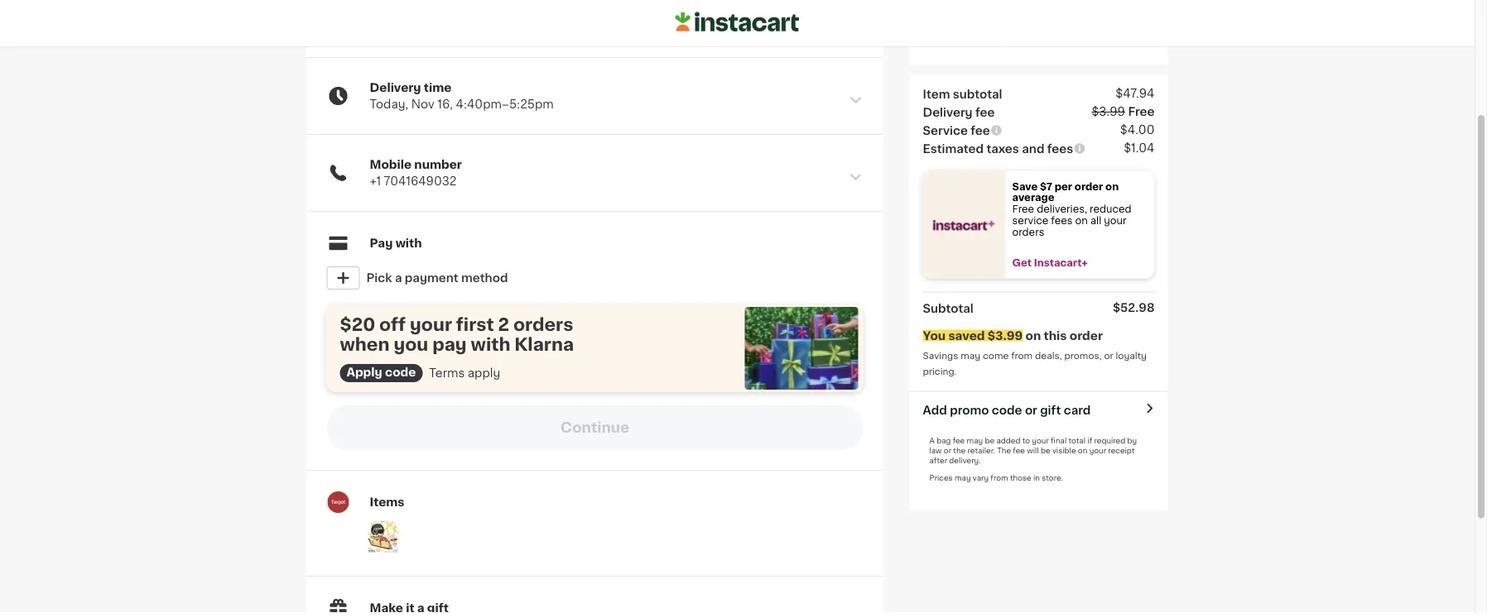 Task type: vqa. For each thing, say whether or not it's contained in the screenshot.
5th "Spend" from the left
no



Task type: describe. For each thing, give the bounding box(es) containing it.
bag
[[937, 437, 951, 445]]

pay
[[432, 336, 467, 353]]

deals,
[[1035, 352, 1062, 361]]

0 vertical spatial $3.99
[[1092, 106, 1125, 117]]

save $7 per order on average free deliveries, reduced service fees on all your orders
[[1012, 182, 1134, 237]]

klarna
[[515, 336, 574, 353]]

per
[[1055, 182, 1072, 191]]

get instacart+ button
[[1006, 257, 1155, 269]]

1 vertical spatial $3.99
[[988, 330, 1023, 342]]

gift
[[1040, 405, 1061, 416]]

subtotal
[[923, 303, 974, 314]]

prices
[[929, 474, 953, 482]]

promo
[[950, 405, 989, 416]]

pick a payment method button
[[327, 262, 863, 295]]

save
[[1012, 182, 1038, 191]]

terms
[[429, 368, 465, 379]]

with inside place your order with peace of mind.
[[1070, 21, 1096, 32]]

fee up 'the'
[[953, 437, 965, 445]]

service
[[1012, 216, 1049, 225]]

pick a payment method
[[366, 272, 508, 284]]

vary
[[973, 474, 989, 482]]

order inside save $7 per order on average free deliveries, reduced service fees on all your orders
[[1075, 182, 1103, 191]]

total
[[1069, 437, 1086, 445]]

delivery time image
[[848, 93, 863, 108]]

from for those
[[991, 474, 1008, 482]]

when
[[340, 336, 390, 353]]

those
[[1010, 474, 1031, 482]]

on inside "a bag fee may be added to your final total if required by law or the retailer. the fee will be visible on your receipt after delivery."
[[1078, 447, 1087, 455]]

of
[[1139, 21, 1151, 32]]

delivery for delivery fee
[[923, 106, 973, 118]]

place your order with peace of mind.
[[969, 21, 1151, 49]]

this
[[1044, 330, 1067, 342]]

0 vertical spatial fees
[[1047, 143, 1073, 154]]

if
[[1087, 437, 1092, 445]]

delivery.
[[949, 457, 981, 465]]

from for deals,
[[1011, 352, 1033, 361]]

pay
[[370, 238, 393, 249]]

apply code
[[347, 367, 416, 378]]

your inside $20 off your first 2 orders when you pay with klarna
[[410, 316, 452, 333]]

code inside add promo code or gift card button
[[992, 405, 1022, 416]]

more info about 100% satisfaction guarantee image
[[1004, 35, 1018, 49]]

home image
[[675, 10, 799, 34]]

card
[[1064, 405, 1091, 416]]

mobile number +1 7041649032
[[370, 159, 462, 187]]

apply
[[468, 368, 500, 379]]

2
[[498, 316, 509, 333]]

may inside "a bag fee may be added to your final total if required by law or the retailer. the fee will be visible on your receipt after delivery."
[[967, 437, 983, 445]]

method
[[461, 272, 508, 284]]

$7
[[1040, 182, 1052, 191]]

on up reduced on the right of page
[[1105, 182, 1119, 191]]

after
[[929, 457, 947, 465]]

today,
[[370, 99, 408, 110]]

edwards® turtle pie image
[[366, 521, 400, 554]]

average
[[1012, 193, 1054, 203]]

or inside button
[[1025, 405, 1037, 416]]

$20
[[340, 316, 375, 333]]

16,
[[437, 99, 453, 110]]

add
[[923, 405, 947, 416]]

2 vertical spatial order
[[1070, 330, 1103, 342]]

time
[[424, 82, 452, 94]]

in
[[1033, 474, 1040, 482]]

pick
[[366, 272, 392, 284]]

loyalty
[[1116, 352, 1147, 361]]

by
[[1127, 437, 1137, 445]]

subtotal
[[953, 88, 1002, 100]]

$4.00
[[1120, 124, 1155, 135]]

retailer.
[[968, 447, 995, 455]]

get
[[1012, 258, 1032, 268]]

4:40pm–5:25pm
[[456, 99, 554, 110]]

fee down 'subtotal'
[[975, 106, 995, 118]]

a bag fee may be added to your final total if required by law or the retailer. the fee will be visible on your receipt after delivery.
[[929, 437, 1137, 465]]

will
[[1027, 447, 1039, 455]]

$47.94
[[1116, 87, 1155, 99]]

delivery time today, nov 16, 4:40pm–5:25pm
[[370, 82, 554, 110]]

$3.99 free
[[1092, 106, 1155, 117]]

number
[[414, 159, 462, 171]]

apply
[[347, 367, 382, 378]]

deliveries,
[[1037, 204, 1087, 214]]

your inside place your order with peace of mind.
[[1005, 21, 1033, 32]]

required
[[1094, 437, 1125, 445]]

terms apply
[[429, 368, 500, 379]]

free inside save $7 per order on average free deliveries, reduced service fees on all your orders
[[1012, 204, 1034, 214]]

or inside savings may come from deals, promos, or loyalty pricing.
[[1104, 352, 1113, 361]]

order inside place your order with peace of mind.
[[1035, 21, 1068, 32]]

1 horizontal spatial be
[[1041, 447, 1050, 455]]



Task type: locate. For each thing, give the bounding box(es) containing it.
+1
[[370, 176, 381, 187]]

free up $4.00
[[1128, 106, 1155, 117]]

or inside "a bag fee may be added to your final total if required by law or the retailer. the fee will be visible on your receipt after delivery."
[[944, 447, 951, 455]]

receipt
[[1108, 447, 1135, 455]]

fee
[[975, 106, 995, 118], [971, 125, 990, 136], [953, 437, 965, 445], [1013, 447, 1025, 455]]

$20 off your first 2 orders when you pay with klarna
[[340, 316, 574, 353]]

you
[[394, 336, 428, 353]]

nov
[[411, 99, 434, 110]]

$3.99 down $47.94
[[1092, 106, 1125, 117]]

delivery for delivery time today, nov 16, 4:40pm–5:25pm
[[370, 82, 421, 94]]

with inside $20 off your first 2 orders when you pay with klarna
[[471, 336, 510, 353]]

your
[[1005, 21, 1033, 32], [1104, 216, 1127, 225], [410, 316, 452, 333], [1032, 437, 1049, 445], [1089, 447, 1106, 455]]

0 vertical spatial orders
[[1012, 227, 1045, 237]]

1 horizontal spatial or
[[1025, 405, 1037, 416]]

or left 'loyalty'
[[1104, 352, 1113, 361]]

1 vertical spatial fees
[[1051, 216, 1073, 225]]

$52.98
[[1113, 302, 1155, 313]]

delivery
[[370, 82, 421, 94], [923, 106, 973, 118]]

1 horizontal spatial $3.99
[[1092, 106, 1125, 117]]

order right per
[[1075, 182, 1103, 191]]

place
[[969, 21, 1002, 32]]

0 vertical spatial from
[[1011, 352, 1033, 361]]

on
[[1105, 182, 1119, 191], [1075, 216, 1088, 225], [1026, 330, 1041, 342], [1078, 447, 1087, 455]]

items
[[370, 497, 404, 508]]

add promo code or gift card
[[923, 405, 1091, 416]]

1 vertical spatial be
[[1041, 447, 1050, 455]]

code down you
[[385, 367, 416, 378]]

savings may come from deals, promos, or loyalty pricing.
[[923, 352, 1149, 376]]

promos,
[[1064, 352, 1102, 361]]

0 vertical spatial may
[[961, 352, 981, 361]]

off
[[379, 316, 406, 333]]

order up promos,
[[1070, 330, 1103, 342]]

0 horizontal spatial from
[[991, 474, 1008, 482]]

on left "this"
[[1026, 330, 1041, 342]]

1 vertical spatial free
[[1012, 204, 1034, 214]]

1 horizontal spatial from
[[1011, 352, 1033, 361]]

from
[[1011, 352, 1033, 361], [991, 474, 1008, 482]]

0 vertical spatial or
[[1104, 352, 1113, 361]]

service fee
[[923, 125, 990, 136]]

mobile number image
[[848, 170, 863, 185]]

1 vertical spatial orders
[[513, 316, 573, 333]]

be up retailer.
[[985, 437, 995, 445]]

1 horizontal spatial delivery
[[923, 106, 973, 118]]

1 horizontal spatial with
[[471, 336, 510, 353]]

with right pay
[[395, 238, 422, 249]]

fees down deliveries,
[[1051, 216, 1073, 225]]

delivery up service
[[923, 106, 973, 118]]

delivery fee
[[923, 106, 995, 118]]

with
[[1070, 21, 1096, 32], [395, 238, 422, 249], [471, 336, 510, 353]]

order right place
[[1035, 21, 1068, 32]]

may down "saved"
[[961, 352, 981, 361]]

saved
[[948, 330, 985, 342]]

may for vary
[[955, 474, 971, 482]]

1 horizontal spatial free
[[1128, 106, 1155, 117]]

savings
[[923, 352, 958, 361]]

0 horizontal spatial free
[[1012, 204, 1034, 214]]

get instacart+
[[1012, 258, 1088, 268]]

your down 'if'
[[1089, 447, 1106, 455]]

1 vertical spatial may
[[967, 437, 983, 445]]

be
[[985, 437, 995, 445], [1041, 447, 1050, 455]]

$1.04
[[1124, 142, 1155, 154]]

0 horizontal spatial or
[[944, 447, 951, 455]]

final
[[1051, 437, 1067, 445]]

a
[[929, 437, 935, 445]]

service
[[923, 125, 968, 136]]

0 vertical spatial code
[[385, 367, 416, 378]]

payment
[[405, 272, 458, 284]]

2 horizontal spatial with
[[1070, 21, 1096, 32]]

7041649032
[[384, 176, 456, 187]]

may
[[961, 352, 981, 361], [967, 437, 983, 445], [955, 474, 971, 482]]

1 vertical spatial from
[[991, 474, 1008, 482]]

add promo code or gift card button
[[923, 402, 1091, 419]]

you saved $3.99 on this order
[[923, 330, 1103, 342]]

1 vertical spatial delivery
[[923, 106, 973, 118]]

fees right the and
[[1047, 143, 1073, 154]]

0 horizontal spatial orders
[[513, 316, 573, 333]]

delivery up "today,"
[[370, 82, 421, 94]]

instacart+
[[1034, 258, 1088, 268]]

pricing.
[[923, 367, 957, 376]]

your inside save $7 per order on average free deliveries, reduced service fees on all your orders
[[1104, 216, 1127, 225]]

0 vertical spatial order
[[1035, 21, 1068, 32]]

0 vertical spatial with
[[1070, 21, 1096, 32]]

from inside savings may come from deals, promos, or loyalty pricing.
[[1011, 352, 1033, 361]]

mobile
[[370, 159, 412, 171]]

0 vertical spatial free
[[1128, 106, 1155, 117]]

0 vertical spatial delivery
[[370, 82, 421, 94]]

a
[[395, 272, 402, 284]]

reduced
[[1090, 204, 1131, 214]]

the
[[997, 447, 1011, 455]]

your up more info about 100% satisfaction guarantee icon
[[1005, 21, 1033, 32]]

2 vertical spatial with
[[471, 336, 510, 353]]

prices may vary from those in store.
[[929, 474, 1063, 482]]

or left the gift
[[1025, 405, 1037, 416]]

the
[[953, 447, 966, 455]]

peace
[[1099, 21, 1136, 32]]

orders down service
[[1012, 227, 1045, 237]]

1 vertical spatial order
[[1075, 182, 1103, 191]]

fees
[[1047, 143, 1073, 154], [1051, 216, 1073, 225]]

0 horizontal spatial be
[[985, 437, 995, 445]]

all
[[1090, 216, 1101, 225]]

or
[[1104, 352, 1113, 361], [1025, 405, 1037, 416], [944, 447, 951, 455]]

you
[[923, 330, 946, 342]]

delivery inside delivery time today, nov 16, 4:40pm–5:25pm
[[370, 82, 421, 94]]

from right 'vary'
[[991, 474, 1008, 482]]

orders
[[1012, 227, 1045, 237], [513, 316, 573, 333]]

0 horizontal spatial with
[[395, 238, 422, 249]]

2 vertical spatial or
[[944, 447, 951, 455]]

with down 2
[[471, 336, 510, 353]]

on left all
[[1075, 216, 1088, 225]]

2 vertical spatial may
[[955, 474, 971, 482]]

may inside savings may come from deals, promos, or loyalty pricing.
[[961, 352, 981, 361]]

0 horizontal spatial delivery
[[370, 82, 421, 94]]

1 horizontal spatial orders
[[1012, 227, 1045, 237]]

added
[[996, 437, 1020, 445]]

may for come
[[961, 352, 981, 361]]

1 vertical spatial code
[[992, 405, 1022, 416]]

or down bag
[[944, 447, 951, 455]]

1 vertical spatial or
[[1025, 405, 1037, 416]]

orders inside $20 off your first 2 orders when you pay with klarna
[[513, 316, 573, 333]]

store.
[[1042, 474, 1063, 482]]

fee up estimated taxes and fees
[[971, 125, 990, 136]]

your down reduced on the right of page
[[1104, 216, 1127, 225]]

1 vertical spatial with
[[395, 238, 422, 249]]

orders inside save $7 per order on average free deliveries, reduced service fees on all your orders
[[1012, 227, 1045, 237]]

taxes
[[987, 143, 1019, 154]]

first
[[456, 316, 494, 333]]

0 horizontal spatial $3.99
[[988, 330, 1023, 342]]

$3.99 up come
[[988, 330, 1023, 342]]

and
[[1022, 143, 1044, 154]]

come
[[983, 352, 1009, 361]]

your up pay
[[410, 316, 452, 333]]

free up service
[[1012, 204, 1034, 214]]

your up will
[[1032, 437, 1049, 445]]

fees inside save $7 per order on average free deliveries, reduced service fees on all your orders
[[1051, 216, 1073, 225]]

from down you saved $3.99 on this order
[[1011, 352, 1033, 361]]

0 vertical spatial be
[[985, 437, 995, 445]]

to
[[1022, 437, 1030, 445]]

order
[[1035, 21, 1068, 32], [1075, 182, 1103, 191], [1070, 330, 1103, 342]]

may up retailer.
[[967, 437, 983, 445]]

pay with
[[370, 238, 422, 249]]

item
[[923, 88, 950, 100]]

$3.99
[[1092, 106, 1125, 117], [988, 330, 1023, 342]]

orders up klarna
[[513, 316, 573, 333]]

be right will
[[1041, 447, 1050, 455]]

1 horizontal spatial code
[[992, 405, 1022, 416]]

on down total
[[1078, 447, 1087, 455]]

code up added
[[992, 405, 1022, 416]]

0 horizontal spatial code
[[385, 367, 416, 378]]

2 horizontal spatial or
[[1104, 352, 1113, 361]]

law
[[929, 447, 942, 455]]

visible
[[1052, 447, 1076, 455]]

fee down to
[[1013, 447, 1025, 455]]

with left peace
[[1070, 21, 1096, 32]]

item subtotal
[[923, 88, 1002, 100]]

may down delivery. on the right bottom of the page
[[955, 474, 971, 482]]



